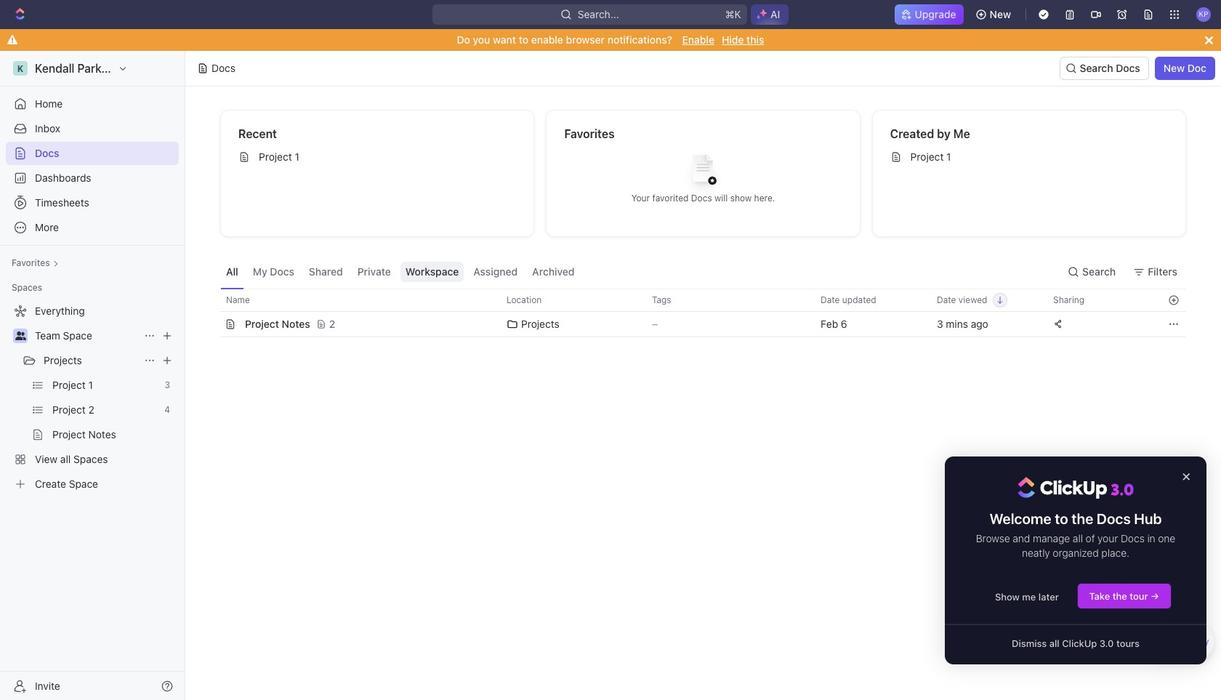 Task type: locate. For each thing, give the bounding box(es) containing it.
0 horizontal spatial notes
[[88, 428, 116, 441]]

1 horizontal spatial 3
[[937, 318, 944, 330]]

created by me
[[890, 127, 971, 140]]

table containing project notes
[[204, 289, 1187, 337]]

1 horizontal spatial to
[[1055, 510, 1069, 527]]

1 vertical spatial projects
[[44, 354, 82, 366]]

0 horizontal spatial new
[[990, 8, 1011, 20]]

1 horizontal spatial workspace
[[406, 265, 459, 277]]

all
[[226, 265, 238, 277]]

0 vertical spatial 3
[[937, 318, 944, 330]]

space down view all spaces 'link'
[[69, 478, 98, 490]]

archived
[[532, 265, 575, 277]]

kendall
[[35, 62, 75, 75]]

3 for 3 mins ago
[[937, 318, 944, 330]]

1 vertical spatial all
[[1073, 532, 1083, 545]]

workspace button
[[400, 254, 465, 289]]

1 horizontal spatial the
[[1113, 590, 1128, 602]]

here.
[[754, 192, 775, 203]]

6
[[841, 318, 848, 330]]

0 horizontal spatial 3
[[165, 380, 170, 390]]

all inside dismiss all clickup 3.0 tours button
[[1050, 637, 1060, 649]]

spaces up create space link
[[73, 453, 108, 465]]

projects inside row
[[521, 318, 560, 330]]

0 vertical spatial 2
[[329, 318, 335, 330]]

notes down my docs button
[[282, 318, 310, 330]]

new doc
[[1164, 62, 1207, 74]]

0 vertical spatial to
[[519, 33, 529, 46]]

1 vertical spatial spaces
[[73, 453, 108, 465]]

all left of on the right bottom of the page
[[1073, 532, 1083, 545]]

date viewed
[[937, 294, 988, 305]]

1 vertical spatial notes
[[88, 428, 116, 441]]

you
[[473, 33, 490, 46]]

1 date from the left
[[821, 294, 840, 305]]

doc
[[1188, 62, 1207, 74]]

date inside button
[[937, 294, 957, 305]]

1 vertical spatial workspace
[[406, 265, 459, 277]]

1 horizontal spatial project 1
[[259, 151, 300, 163]]

projects
[[521, 318, 560, 330], [44, 354, 82, 366]]

0 horizontal spatial spaces
[[12, 282, 42, 293]]

dashboards
[[35, 172, 91, 184]]

1 horizontal spatial all
[[1050, 637, 1060, 649]]

create
[[35, 478, 66, 490]]

excel
[[1162, 638, 1183, 648]]

project 1 link for created by me
[[885, 145, 1180, 169]]

&
[[1185, 638, 1191, 648]]

1 horizontal spatial favorites
[[564, 127, 615, 140]]

sharing
[[1054, 294, 1085, 305]]

the
[[1072, 510, 1094, 527], [1113, 590, 1128, 602]]

1 vertical spatial the
[[1113, 590, 1128, 602]]

2 horizontal spatial all
[[1073, 532, 1083, 545]]

everything link
[[6, 300, 176, 323]]

dismiss all clickup 3.0 tours
[[1012, 637, 1140, 649]]

space inside create space link
[[69, 478, 98, 490]]

my docs button
[[247, 254, 300, 289]]

2 horizontal spatial project 1
[[911, 151, 951, 163]]

1 horizontal spatial projects
[[521, 318, 560, 330]]

inbox
[[35, 122, 60, 135]]

browse
[[976, 532, 1011, 545]]

row containing project notes
[[204, 311, 1187, 337]]

dashboards link
[[6, 167, 179, 190]]

2 horizontal spatial 1
[[947, 151, 951, 163]]

space inside team space link
[[63, 329, 92, 342]]

view all spaces
[[35, 453, 108, 465]]

3 inside tree
[[165, 380, 170, 390]]

archived button
[[527, 254, 581, 289]]

more button
[[6, 216, 179, 239]]

workspace right private
[[406, 265, 459, 277]]

show
[[995, 591, 1020, 603]]

0 vertical spatial project notes
[[245, 318, 310, 330]]

home link
[[6, 92, 179, 116]]

workspace inside button
[[406, 265, 459, 277]]

space for create space
[[69, 478, 98, 490]]

clickup
[[1062, 637, 1098, 649]]

favorites
[[564, 127, 615, 140], [12, 257, 50, 268]]

new
[[990, 8, 1011, 20], [1164, 62, 1185, 74]]

project notes down name
[[245, 318, 310, 330]]

tab list containing all
[[220, 254, 581, 289]]

date up "mins"
[[937, 294, 957, 305]]

kp button
[[1193, 3, 1216, 26]]

2 row from the top
[[204, 311, 1187, 337]]

1 inside tree
[[88, 379, 93, 391]]

0 vertical spatial all
[[60, 453, 71, 465]]

1 row from the top
[[204, 289, 1187, 312]]

0 horizontal spatial all
[[60, 453, 71, 465]]

project 1 inside tree
[[52, 379, 93, 391]]

1 vertical spatial 3
[[165, 380, 170, 390]]

all right 'view'
[[60, 453, 71, 465]]

project 1 down created by me on the right of the page
[[911, 151, 951, 163]]

spaces down favorites 'button'
[[12, 282, 42, 293]]

tree inside sidebar navigation
[[6, 300, 179, 496]]

search for search
[[1083, 265, 1116, 277]]

create space
[[35, 478, 98, 490]]

0 horizontal spatial 1
[[88, 379, 93, 391]]

new left the doc
[[1164, 62, 1185, 74]]

2 down shared button
[[329, 318, 335, 330]]

1 horizontal spatial new
[[1164, 62, 1185, 74]]

1 horizontal spatial spaces
[[73, 453, 108, 465]]

3 inside row
[[937, 318, 944, 330]]

–
[[652, 318, 658, 330]]

the up of on the right bottom of the page
[[1072, 510, 1094, 527]]

organized
[[1053, 547, 1099, 559]]

3 left "mins"
[[937, 318, 944, 330]]

want
[[493, 33, 516, 46]]

to up the manage
[[1055, 510, 1069, 527]]

docs inside button
[[270, 265, 294, 277]]

timesheets
[[35, 196, 89, 209]]

1 vertical spatial 2
[[88, 404, 94, 416]]

search inside "button"
[[1080, 62, 1114, 74]]

date
[[821, 294, 840, 305], [937, 294, 957, 305]]

excel & csv
[[1162, 638, 1210, 648]]

1 vertical spatial new
[[1164, 62, 1185, 74]]

1 vertical spatial search
[[1083, 265, 1116, 277]]

1 horizontal spatial project 1 link
[[233, 145, 528, 169]]

the left tour
[[1113, 590, 1128, 602]]

×
[[1183, 468, 1191, 484]]

1
[[295, 151, 300, 163], [947, 151, 951, 163], [88, 379, 93, 391]]

1 horizontal spatial 2
[[329, 318, 335, 330]]

the inside button
[[1113, 590, 1128, 602]]

projects down team space
[[44, 354, 82, 366]]

notes
[[282, 318, 310, 330], [88, 428, 116, 441]]

timesheets link
[[6, 191, 179, 215]]

2
[[329, 318, 335, 330], [88, 404, 94, 416]]

do
[[457, 33, 470, 46]]

notes down project 2 link
[[88, 428, 116, 441]]

0 horizontal spatial project 1
[[52, 379, 93, 391]]

0 horizontal spatial project notes
[[52, 428, 116, 441]]

0 vertical spatial notes
[[282, 318, 310, 330]]

date up feb
[[821, 294, 840, 305]]

spaces
[[12, 282, 42, 293], [73, 453, 108, 465]]

my
[[253, 265, 267, 277]]

project 1 down recent
[[259, 151, 300, 163]]

private button
[[352, 254, 397, 289]]

search docs
[[1080, 62, 1141, 74]]

row up "–"
[[204, 289, 1187, 312]]

row
[[204, 289, 1187, 312], [204, 311, 1187, 337]]

all inside view all spaces 'link'
[[60, 453, 71, 465]]

2 vertical spatial all
[[1050, 637, 1060, 649]]

0 vertical spatial search
[[1080, 62, 1114, 74]]

table
[[204, 289, 1187, 337]]

0 horizontal spatial favorites
[[12, 257, 50, 268]]

date inside button
[[821, 294, 840, 305]]

1 vertical spatial space
[[69, 478, 98, 490]]

tree containing everything
[[6, 300, 179, 496]]

team space link
[[35, 324, 138, 348]]

dismiss
[[1012, 637, 1047, 649]]

4
[[165, 404, 170, 415]]

0 vertical spatial new
[[990, 8, 1011, 20]]

0 vertical spatial favorites
[[564, 127, 615, 140]]

new for new doc
[[1164, 62, 1185, 74]]

workspace right the parks's
[[120, 62, 180, 75]]

0 horizontal spatial workspace
[[120, 62, 180, 75]]

1 vertical spatial to
[[1055, 510, 1069, 527]]

kendall parks's workspace, , element
[[13, 61, 28, 76]]

0 horizontal spatial project 1 link
[[52, 374, 159, 397]]

all for spaces
[[60, 453, 71, 465]]

new inside button
[[1164, 62, 1185, 74]]

all left clickup
[[1050, 637, 1060, 649]]

0 vertical spatial the
[[1072, 510, 1094, 527]]

create space link
[[6, 473, 176, 496]]

projects down location
[[521, 318, 560, 330]]

0 horizontal spatial projects
[[44, 354, 82, 366]]

spaces inside 'link'
[[73, 453, 108, 465]]

3 up 4
[[165, 380, 170, 390]]

date viewed button
[[929, 289, 1017, 312]]

tree
[[6, 300, 179, 496]]

2 date from the left
[[937, 294, 957, 305]]

search docs button
[[1060, 57, 1149, 80]]

new right upgrade
[[990, 8, 1011, 20]]

new button
[[970, 3, 1020, 26]]

dismiss all clickup 3.0 tours button
[[1001, 631, 1152, 656]]

your
[[1098, 532, 1119, 545]]

2 up project notes link
[[88, 404, 94, 416]]

all for clickup
[[1050, 637, 1060, 649]]

projects link
[[44, 349, 138, 372]]

1 vertical spatial project notes
[[52, 428, 116, 441]]

dialog
[[945, 457, 1207, 664]]

to right want
[[519, 33, 529, 46]]

and
[[1013, 532, 1031, 545]]

later
[[1039, 591, 1059, 603]]

1 horizontal spatial project notes
[[245, 318, 310, 330]]

0 vertical spatial spaces
[[12, 282, 42, 293]]

user group image
[[15, 332, 26, 340]]

sidebar navigation
[[0, 51, 188, 700]]

0 horizontal spatial the
[[1072, 510, 1094, 527]]

1 horizontal spatial date
[[937, 294, 957, 305]]

0 vertical spatial space
[[63, 329, 92, 342]]

ai button
[[751, 4, 789, 25]]

1 horizontal spatial 1
[[295, 151, 300, 163]]

row down tags
[[204, 311, 1187, 337]]

take the tour → button
[[1077, 583, 1172, 609]]

0 vertical spatial projects
[[521, 318, 560, 330]]

0 horizontal spatial 2
[[88, 404, 94, 416]]

location
[[507, 294, 542, 305]]

tab list
[[220, 254, 581, 289]]

2 horizontal spatial project 1 link
[[885, 145, 1180, 169]]

project 1 up project 2
[[52, 379, 93, 391]]

1 vertical spatial favorites
[[12, 257, 50, 268]]

1 horizontal spatial notes
[[282, 318, 310, 330]]

search for search docs
[[1080, 62, 1114, 74]]

home
[[35, 97, 63, 110]]

new inside button
[[990, 8, 1011, 20]]

search
[[1080, 62, 1114, 74], [1083, 265, 1116, 277]]

space down everything link
[[63, 329, 92, 342]]

search inside button
[[1083, 265, 1116, 277]]

docs inside sidebar navigation
[[35, 147, 59, 159]]

0 vertical spatial workspace
[[120, 62, 180, 75]]

welcome to the docs hub browse and manage all of your docs in one neatly organized place.
[[976, 510, 1179, 559]]

0 horizontal spatial date
[[821, 294, 840, 305]]

project notes up view all spaces 'link'
[[52, 428, 116, 441]]



Task type: describe. For each thing, give the bounding box(es) containing it.
mins
[[946, 318, 969, 330]]

favorited
[[653, 192, 689, 203]]

no favorited docs image
[[674, 143, 733, 201]]

enable
[[531, 33, 563, 46]]

3.0
[[1100, 637, 1114, 649]]

this
[[747, 33, 765, 46]]

take
[[1090, 590, 1111, 602]]

to inside welcome to the docs hub browse and manage all of your docs in one neatly organized place.
[[1055, 510, 1069, 527]]

neatly
[[1022, 547, 1051, 559]]

1 for recent
[[295, 151, 300, 163]]

me
[[1023, 591, 1036, 603]]

date updated button
[[812, 289, 885, 312]]

show me later
[[995, 591, 1059, 603]]

more
[[35, 221, 59, 233]]

notes inside tree
[[88, 428, 116, 441]]

space for team space
[[63, 329, 92, 342]]

your
[[632, 192, 650, 203]]

by
[[937, 127, 951, 140]]

filters
[[1148, 265, 1178, 277]]

show
[[731, 192, 752, 203]]

take the tour →
[[1090, 590, 1160, 602]]

⌘k
[[726, 8, 742, 20]]

ai
[[771, 8, 781, 20]]

projects inside tree
[[44, 354, 82, 366]]

all button
[[220, 254, 244, 289]]

assigned
[[474, 265, 518, 277]]

row containing name
[[204, 289, 1187, 312]]

name
[[226, 294, 250, 305]]

excel & csv link
[[1145, 624, 1214, 660]]

team
[[35, 329, 60, 342]]

me
[[954, 127, 971, 140]]

favorites inside 'button'
[[12, 257, 50, 268]]

feb 6
[[821, 318, 848, 330]]

favorites button
[[6, 254, 64, 272]]

team space
[[35, 329, 92, 342]]

search...
[[578, 8, 620, 20]]

recent
[[239, 127, 277, 140]]

0 horizontal spatial to
[[519, 33, 529, 46]]

viewed
[[959, 294, 988, 305]]

tour
[[1130, 590, 1149, 602]]

all inside welcome to the docs hub browse and manage all of your docs in one neatly organized place.
[[1073, 532, 1083, 545]]

hide
[[722, 33, 744, 46]]

2 inside row
[[329, 318, 335, 330]]

browser
[[566, 33, 605, 46]]

project notes link
[[52, 423, 176, 446]]

1 for created by me
[[947, 151, 951, 163]]

private
[[358, 265, 391, 277]]

date updated
[[821, 294, 877, 305]]

enable
[[682, 33, 715, 46]]

k
[[17, 63, 23, 74]]

→
[[1151, 590, 1160, 602]]

tours
[[1117, 637, 1140, 649]]

ago
[[971, 318, 989, 330]]

created
[[890, 127, 935, 140]]

upgrade link
[[895, 4, 964, 25]]

your favorited docs will show here.
[[632, 192, 775, 203]]

filters button
[[1128, 260, 1187, 283]]

project notes inside tree
[[52, 428, 116, 441]]

inbox link
[[6, 117, 179, 140]]

3 for 3
[[165, 380, 170, 390]]

place.
[[1102, 547, 1130, 559]]

shared
[[309, 265, 343, 277]]

project 1 for created by me
[[911, 151, 951, 163]]

view
[[35, 453, 58, 465]]

date for date viewed
[[937, 294, 957, 305]]

dialog containing ×
[[945, 457, 1207, 664]]

will
[[715, 192, 728, 203]]

project 1 link for recent
[[233, 145, 528, 169]]

csv
[[1193, 638, 1210, 648]]

notifications?
[[608, 33, 672, 46]]

project 1 for recent
[[259, 151, 300, 163]]

workspace inside sidebar navigation
[[120, 62, 180, 75]]

shared button
[[303, 254, 349, 289]]

parks's
[[77, 62, 117, 75]]

in
[[1148, 532, 1156, 545]]

3 mins ago
[[937, 318, 989, 330]]

do you want to enable browser notifications? enable hide this
[[457, 33, 765, 46]]

date for date updated
[[821, 294, 840, 305]]

2 inside tree
[[88, 404, 94, 416]]

updated
[[843, 294, 877, 305]]

upgrade
[[915, 8, 957, 20]]

filters button
[[1128, 260, 1187, 283]]

docs inside "button"
[[1116, 62, 1141, 74]]

project 2 link
[[52, 398, 159, 422]]

show me later button
[[984, 584, 1071, 609]]

new for new
[[990, 8, 1011, 20]]

of
[[1086, 532, 1095, 545]]

docs link
[[6, 142, 179, 165]]

the inside welcome to the docs hub browse and manage all of your docs in one neatly organized place.
[[1072, 510, 1094, 527]]

manage
[[1033, 532, 1071, 545]]

welcome
[[990, 510, 1052, 527]]



Task type: vqa. For each thing, say whether or not it's contained in the screenshot.
Incoming
no



